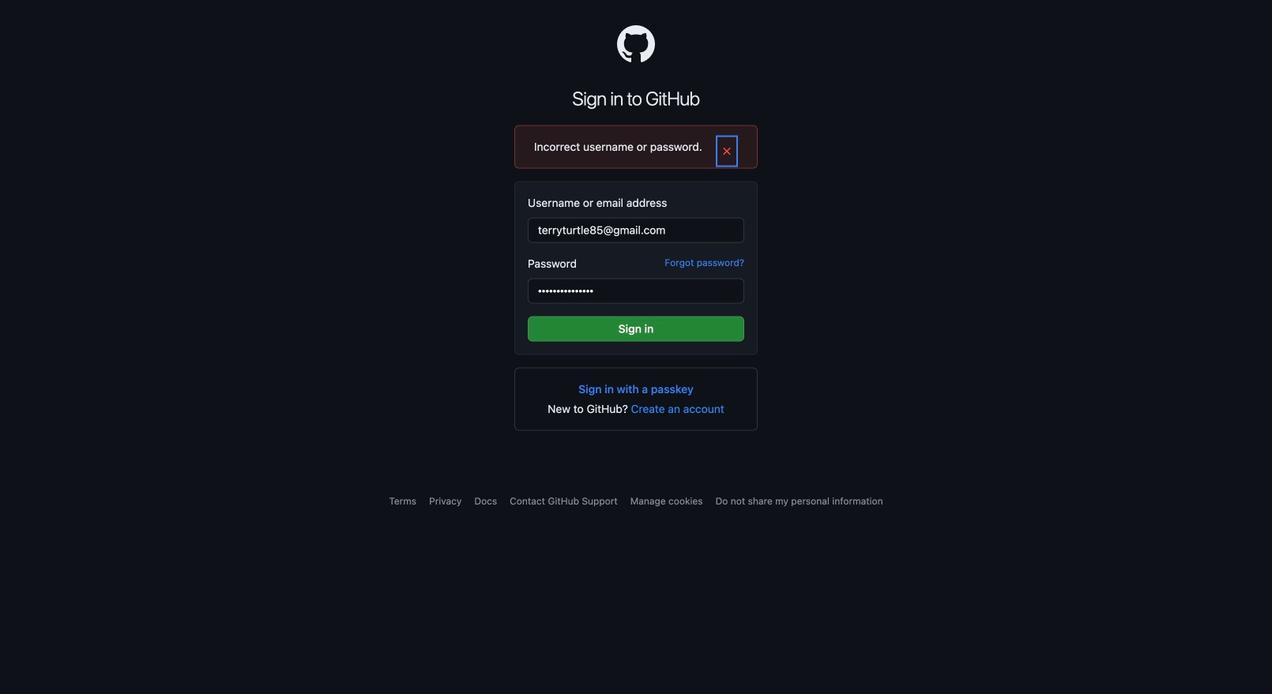 Task type: vqa. For each thing, say whether or not it's contained in the screenshot.
the additions
no



Task type: locate. For each thing, give the bounding box(es) containing it.
alert
[[534, 139, 738, 155]]

None submit
[[528, 316, 744, 342]]

None text field
[[528, 218, 744, 243]]

None password field
[[528, 279, 744, 304]]



Task type: describe. For each thing, give the bounding box(es) containing it.
dismiss this message image
[[721, 145, 733, 158]]

homepage image
[[617, 25, 655, 63]]



